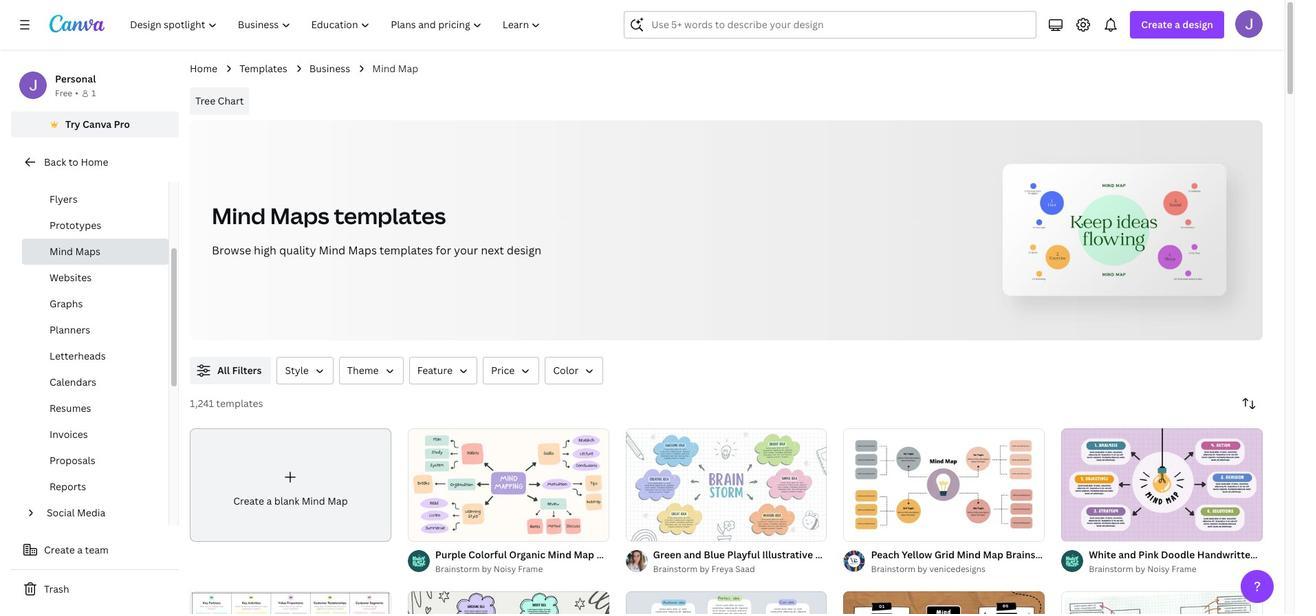 Task type: describe. For each thing, give the bounding box(es) containing it.
templates
[[240, 62, 287, 75]]

back
[[44, 156, 66, 169]]

purple colorful organic mind map brainstorm brainstorm by noisy frame
[[435, 548, 649, 575]]

jacob simon image
[[1236, 10, 1263, 38]]

media
[[77, 506, 105, 520]]

calendars link
[[22, 370, 169, 396]]

prototypes link
[[22, 213, 169, 239]]

browse high quality mind maps templates for your next design
[[212, 243, 542, 258]]

handwritten
[[1198, 548, 1257, 561]]

pro
[[114, 118, 130, 131]]

high
[[254, 243, 277, 258]]

green and blue playful illustrative mind map brainstorm by freya saad
[[653, 548, 862, 575]]

style
[[285, 364, 309, 377]]

social media link
[[41, 500, 160, 526]]

websites
[[50, 271, 92, 284]]

1
[[91, 87, 96, 99]]

websites link
[[22, 265, 169, 291]]

a for team
[[77, 544, 83, 557]]

by inside peach yellow grid mind map brainstorm brainstorm by venicedesigns
[[918, 564, 928, 575]]

home link
[[190, 61, 218, 76]]

reports
[[50, 480, 86, 493]]

white
[[1089, 548, 1117, 561]]

business for business cards
[[50, 167, 91, 180]]

blank
[[274, 495, 300, 508]]

top level navigation element
[[121, 11, 553, 39]]

Sort by button
[[1236, 390, 1263, 418]]

0 vertical spatial home
[[190, 62, 218, 75]]

1 vertical spatial design
[[507, 243, 542, 258]]

peach yellow grid mind map brainstorm brainstorm by venicedesigns
[[871, 548, 1059, 575]]

graphs
[[50, 297, 83, 310]]

venicedesigns
[[930, 564, 986, 575]]

tree chart
[[195, 94, 244, 107]]

organic
[[509, 548, 546, 561]]

1 vertical spatial templates
[[380, 243, 433, 258]]

color button
[[545, 357, 604, 385]]

and for green
[[684, 548, 702, 561]]

green and blue playful illustrative mind map link
[[653, 548, 862, 563]]

flyers
[[50, 193, 78, 206]]

mind maps
[[50, 245, 100, 258]]

create a blank mind map link
[[190, 429, 391, 542]]

a for design
[[1175, 18, 1181, 31]]

a for blank
[[267, 495, 272, 508]]

by inside white and pink doodle handwritten mind ma brainstorm by noisy frame
[[1136, 564, 1146, 575]]

0 vertical spatial templates
[[334, 201, 446, 231]]

brainstorm by noisy frame link for pink
[[1089, 563, 1263, 577]]

to
[[69, 156, 78, 169]]

create a team
[[44, 544, 109, 557]]

theme
[[347, 364, 379, 377]]

for
[[436, 243, 451, 258]]

pink
[[1139, 548, 1159, 561]]

2 horizontal spatial maps
[[348, 243, 377, 258]]

mind right the "business" link
[[372, 62, 396, 75]]

map for peach yellow grid mind map brainstorm brainstorm by venicedesigns
[[983, 548, 1004, 561]]

noisy inside white and pink doodle handwritten mind ma brainstorm by noisy frame
[[1148, 564, 1170, 575]]

frame inside purple colorful organic mind map brainstorm brainstorm by noisy frame
[[518, 564, 543, 575]]

create for create a team
[[44, 544, 75, 557]]

freya
[[712, 564, 734, 575]]

color
[[553, 364, 579, 377]]

business cards
[[50, 167, 120, 180]]

create a design button
[[1131, 11, 1225, 39]]

mind inside green and blue playful illustrative mind map brainstorm by freya saad
[[816, 548, 840, 561]]

next
[[481, 243, 504, 258]]

personal
[[55, 72, 96, 85]]

white and pink doodle handwritten mind map brainstorm image
[[1062, 428, 1263, 542]]

brainstorm by venicedesigns link
[[871, 563, 1045, 577]]

grid
[[935, 548, 955, 561]]

cards
[[93, 167, 120, 180]]

design inside dropdown button
[[1183, 18, 1214, 31]]

feature button
[[409, 357, 478, 385]]

peach yellow grid mind map brainstorm link
[[871, 548, 1059, 563]]

trash link
[[11, 576, 179, 603]]

calendars
[[50, 376, 96, 389]]

back to home link
[[11, 149, 179, 176]]

frame inside white and pink doodle handwritten mind ma brainstorm by noisy frame
[[1172, 564, 1197, 575]]

try canva pro button
[[11, 111, 179, 138]]

map inside green and blue playful illustrative mind map brainstorm by freya saad
[[842, 548, 862, 561]]

ma
[[1285, 548, 1296, 561]]

price button
[[483, 357, 540, 385]]

tree
[[195, 94, 216, 107]]

free
[[55, 87, 72, 99]]

white and pink doodle handwritten mind ma link
[[1089, 548, 1296, 563]]

planners
[[50, 323, 90, 336]]



Task type: vqa. For each thing, say whether or not it's contained in the screenshot.
The Cell Phone Number TEXT FIELD
no



Task type: locate. For each thing, give the bounding box(es) containing it.
2 vertical spatial create
[[44, 544, 75, 557]]

chart
[[218, 94, 244, 107]]

prototypes
[[50, 219, 101, 232]]

planners link
[[22, 317, 169, 343]]

mind up the browse
[[212, 201, 266, 231]]

templates down all filters
[[216, 397, 263, 410]]

templates left for
[[380, 243, 433, 258]]

invoices link
[[22, 422, 169, 448]]

by down pink
[[1136, 564, 1146, 575]]

templates link
[[240, 61, 287, 76]]

1 frame from the left
[[518, 564, 543, 575]]

1 horizontal spatial home
[[190, 62, 218, 75]]

playful
[[728, 548, 760, 561]]

noisy down pink
[[1148, 564, 1170, 575]]

mind right blank
[[302, 495, 325, 508]]

mind right illustrative
[[816, 548, 840, 561]]

try canva pro
[[65, 118, 130, 131]]

templates up browse high quality mind maps templates for your next design
[[334, 201, 446, 231]]

mind map
[[372, 62, 419, 75]]

purple colorful organic mind map brainstorm link
[[435, 548, 649, 563]]

your
[[454, 243, 478, 258]]

try
[[65, 118, 80, 131]]

and inside green and blue playful illustrative mind map brainstorm by freya saad
[[684, 548, 702, 561]]

brainstorm by freya saad link
[[653, 563, 827, 577]]

0 vertical spatial a
[[1175, 18, 1181, 31]]

None search field
[[624, 11, 1037, 39]]

noisy
[[494, 564, 516, 575], [1148, 564, 1170, 575]]

create a design
[[1142, 18, 1214, 31]]

1 brainstorm by noisy frame link from the left
[[435, 563, 609, 577]]

flyers link
[[22, 186, 169, 213]]

mind right organic on the left of the page
[[548, 548, 572, 561]]

map inside purple colorful organic mind map brainstorm brainstorm by noisy frame
[[574, 548, 595, 561]]

mind maps templates image
[[970, 120, 1263, 341], [1010, 171, 1220, 289]]

yellow
[[902, 548, 933, 561]]

brainstorm by noisy frame link down organic on the left of the page
[[435, 563, 609, 577]]

mind inside peach yellow grid mind map brainstorm brainstorm by venicedesigns
[[957, 548, 981, 561]]

doodle
[[1161, 548, 1196, 561]]

green
[[653, 548, 682, 561]]

by
[[482, 564, 492, 575], [700, 564, 710, 575], [918, 564, 928, 575], [1136, 564, 1146, 575]]

by inside green and blue playful illustrative mind map brainstorm by freya saad
[[700, 564, 710, 575]]

letterheads
[[50, 350, 106, 363]]

a
[[1175, 18, 1181, 31], [267, 495, 272, 508], [77, 544, 83, 557]]

1 horizontal spatial brainstorm by noisy frame link
[[1089, 563, 1263, 577]]

brainstorm by noisy frame link down doodle
[[1089, 563, 1263, 577]]

social
[[47, 506, 75, 520]]

resumes link
[[22, 396, 169, 422]]

1 by from the left
[[482, 564, 492, 575]]

mind maps templates
[[212, 201, 446, 231]]

design right 'next'
[[507, 243, 542, 258]]

0 horizontal spatial brainstorm by noisy frame link
[[435, 563, 609, 577]]

quality
[[279, 243, 316, 258]]

mind right quality
[[319, 243, 346, 258]]

1 vertical spatial business
[[50, 167, 91, 180]]

maps
[[270, 201, 330, 231], [348, 243, 377, 258], [75, 245, 100, 258]]

mind up websites
[[50, 245, 73, 258]]

business link
[[309, 61, 350, 76]]

maps for mind maps templates
[[270, 201, 330, 231]]

brainstorm by noisy frame link
[[435, 563, 609, 577], [1089, 563, 1263, 577]]

1 horizontal spatial create
[[233, 495, 264, 508]]

map for create a blank mind map
[[328, 495, 348, 508]]

purple
[[435, 548, 466, 561]]

3 by from the left
[[918, 564, 928, 575]]

create for create a design
[[1142, 18, 1173, 31]]

a inside button
[[77, 544, 83, 557]]

peach yellow grid mind map brainstorm image
[[844, 428, 1045, 542]]

blue
[[704, 548, 725, 561]]

free •
[[55, 87, 78, 99]]

home
[[190, 62, 218, 75], [81, 156, 108, 169]]

frame down doodle
[[1172, 564, 1197, 575]]

create a blank mind map
[[233, 495, 348, 508]]

0 horizontal spatial design
[[507, 243, 542, 258]]

design left jacob simon icon
[[1183, 18, 1214, 31]]

by down blue
[[700, 564, 710, 575]]

maps up quality
[[270, 201, 330, 231]]

style button
[[277, 357, 334, 385]]

2 brainstorm by noisy frame link from the left
[[1089, 563, 1263, 577]]

by inside purple colorful organic mind map brainstorm brainstorm by noisy frame
[[482, 564, 492, 575]]

1 horizontal spatial business
[[309, 62, 350, 75]]

0 horizontal spatial create
[[44, 544, 75, 557]]

blue and grey illustrative creative mind map image
[[626, 591, 827, 614]]

2 noisy from the left
[[1148, 564, 1170, 575]]

mind left ma
[[1259, 548, 1283, 561]]

tree chart link
[[190, 87, 249, 115]]

1,241
[[190, 397, 214, 410]]

1,241 templates
[[190, 397, 263, 410]]

all filters
[[217, 364, 262, 377]]

2 horizontal spatial create
[[1142, 18, 1173, 31]]

illustrative
[[763, 548, 813, 561]]

0 horizontal spatial maps
[[75, 245, 100, 258]]

mind inside purple colorful organic mind map brainstorm brainstorm by noisy frame
[[548, 548, 572, 561]]

letterheads link
[[22, 343, 169, 370]]

0 horizontal spatial noisy
[[494, 564, 516, 575]]

theme button
[[339, 357, 404, 385]]

canva
[[83, 118, 112, 131]]

1 horizontal spatial a
[[267, 495, 272, 508]]

brainstorm inside green and blue playful illustrative mind map brainstorm by freya saad
[[653, 564, 698, 575]]

1 vertical spatial home
[[81, 156, 108, 169]]

frame
[[518, 564, 543, 575], [1172, 564, 1197, 575]]

1 and from the left
[[684, 548, 702, 561]]

create
[[1142, 18, 1173, 31], [233, 495, 264, 508], [44, 544, 75, 557]]

mind
[[372, 62, 396, 75], [212, 201, 266, 231], [319, 243, 346, 258], [50, 245, 73, 258], [302, 495, 325, 508], [548, 548, 572, 561], [816, 548, 840, 561], [957, 548, 981, 561], [1259, 548, 1283, 561]]

1 horizontal spatial and
[[1119, 548, 1137, 561]]

create inside button
[[44, 544, 75, 557]]

brown and white doodle mind map brainstorm image
[[844, 591, 1045, 614]]

mind inside create a blank mind map element
[[302, 495, 325, 508]]

noisy inside purple colorful organic mind map brainstorm brainstorm by noisy frame
[[494, 564, 516, 575]]

home inside 'back to home' link
[[81, 156, 108, 169]]

0 vertical spatial design
[[1183, 18, 1214, 31]]

and left blue
[[684, 548, 702, 561]]

0 vertical spatial create
[[1142, 18, 1173, 31]]

and for white
[[1119, 548, 1137, 561]]

business for business
[[309, 62, 350, 75]]

2 vertical spatial a
[[77, 544, 83, 557]]

by down colorful on the bottom of page
[[482, 564, 492, 575]]

maps down mind maps templates
[[348, 243, 377, 258]]

1 horizontal spatial noisy
[[1148, 564, 1170, 575]]

and left pink
[[1119, 548, 1137, 561]]

feature
[[417, 364, 453, 377]]

team
[[85, 544, 109, 557]]

proposals link
[[22, 448, 169, 474]]

graphs link
[[22, 291, 169, 317]]

create a blank mind map element
[[190, 429, 391, 542]]

and inside white and pink doodle handwritten mind ma brainstorm by noisy frame
[[1119, 548, 1137, 561]]

doodle handwritten mind map brainstorm image
[[1062, 592, 1263, 614]]

2 horizontal spatial a
[[1175, 18, 1181, 31]]

saad
[[736, 564, 755, 575]]

colorful
[[469, 548, 507, 561]]

brainstorm
[[597, 548, 649, 561], [1006, 548, 1059, 561], [435, 564, 480, 575], [653, 564, 698, 575], [871, 564, 916, 575], [1089, 564, 1134, 575]]

by down yellow
[[918, 564, 928, 575]]

colorful business model canvas strategic planning brainstorm image
[[190, 591, 391, 614]]

0 horizontal spatial home
[[81, 156, 108, 169]]

cream cute illustrative mind map brainstorm image
[[408, 591, 609, 614]]

browse
[[212, 243, 251, 258]]

green and blue playful illustrative mind map image
[[626, 428, 827, 542]]

map inside peach yellow grid mind map brainstorm brainstorm by venicedesigns
[[983, 548, 1004, 561]]

mind inside white and pink doodle handwritten mind ma brainstorm by noisy frame
[[1259, 548, 1283, 561]]

maps for mind maps
[[75, 245, 100, 258]]

white and pink doodle handwritten mind ma brainstorm by noisy frame
[[1089, 548, 1296, 575]]

2 by from the left
[[700, 564, 710, 575]]

map
[[398, 62, 419, 75], [328, 495, 348, 508], [574, 548, 595, 561], [842, 548, 862, 561], [983, 548, 1004, 561]]

purple colorful organic mind map brainstorm image
[[408, 428, 609, 542]]

business
[[309, 62, 350, 75], [50, 167, 91, 180]]

2 vertical spatial templates
[[216, 397, 263, 410]]

0 vertical spatial business
[[309, 62, 350, 75]]

all
[[217, 364, 230, 377]]

filters
[[232, 364, 262, 377]]

4 by from the left
[[1136, 564, 1146, 575]]

2 and from the left
[[1119, 548, 1137, 561]]

Search search field
[[652, 12, 1028, 38]]

brainstorm inside white and pink doodle handwritten mind ma brainstorm by noisy frame
[[1089, 564, 1134, 575]]

map for purple colorful organic mind map brainstorm brainstorm by noisy frame
[[574, 548, 595, 561]]

1 horizontal spatial design
[[1183, 18, 1214, 31]]

0 horizontal spatial a
[[77, 544, 83, 557]]

noisy down colorful on the bottom of page
[[494, 564, 516, 575]]

invoices
[[50, 428, 88, 441]]

all filters button
[[190, 357, 271, 385]]

0 horizontal spatial and
[[684, 548, 702, 561]]

0 horizontal spatial business
[[50, 167, 91, 180]]

business cards link
[[22, 160, 169, 186]]

mind up venicedesigns
[[957, 548, 981, 561]]

•
[[75, 87, 78, 99]]

peach
[[871, 548, 900, 561]]

create for create a blank mind map
[[233, 495, 264, 508]]

maps down prototypes link
[[75, 245, 100, 258]]

frame down organic on the left of the page
[[518, 564, 543, 575]]

1 horizontal spatial frame
[[1172, 564, 1197, 575]]

1 horizontal spatial maps
[[270, 201, 330, 231]]

back to home
[[44, 156, 108, 169]]

templates
[[334, 201, 446, 231], [380, 243, 433, 258], [216, 397, 263, 410]]

0 horizontal spatial frame
[[518, 564, 543, 575]]

a inside dropdown button
[[1175, 18, 1181, 31]]

2 frame from the left
[[1172, 564, 1197, 575]]

create inside dropdown button
[[1142, 18, 1173, 31]]

brainstorm by noisy frame link for organic
[[435, 563, 609, 577]]

reports link
[[22, 474, 169, 500]]

create a team button
[[11, 537, 179, 564]]

1 vertical spatial create
[[233, 495, 264, 508]]

1 vertical spatial a
[[267, 495, 272, 508]]

1 noisy from the left
[[494, 564, 516, 575]]

resumes
[[50, 402, 91, 415]]

design
[[1183, 18, 1214, 31], [507, 243, 542, 258]]

trash
[[44, 583, 69, 596]]



